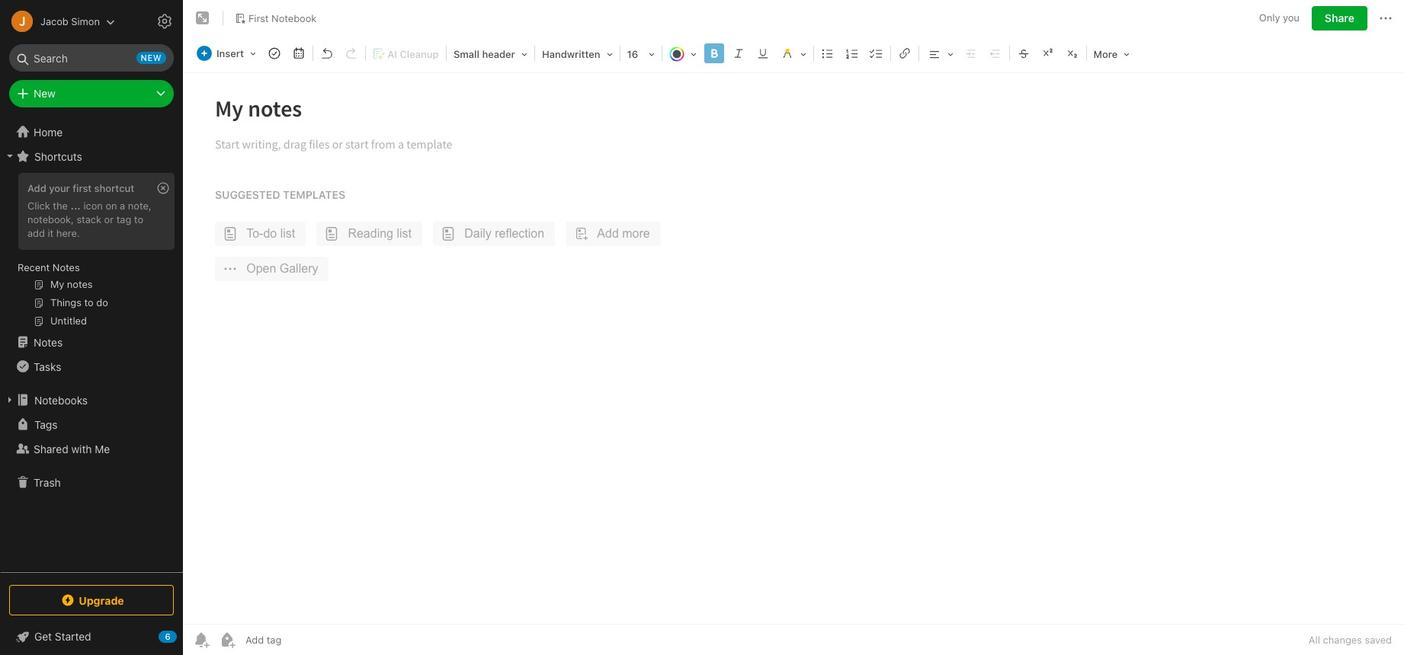 Task type: describe. For each thing, give the bounding box(es) containing it.
shortcuts button
[[0, 144, 182, 169]]

bold image
[[703, 43, 725, 64]]

tag
[[116, 213, 131, 226]]

underline image
[[752, 43, 774, 64]]

checklist image
[[866, 43, 887, 64]]

Heading level field
[[448, 43, 533, 65]]

add
[[27, 227, 45, 239]]

add
[[27, 182, 46, 194]]

simon
[[71, 15, 100, 27]]

tree containing home
[[0, 120, 183, 572]]

superscript image
[[1037, 43, 1059, 64]]

tags
[[34, 418, 58, 431]]

saved
[[1365, 634, 1392, 647]]

jacob simon
[[40, 15, 100, 27]]

16
[[627, 48, 638, 60]]

Insert field
[[193, 43, 262, 64]]

or
[[104, 213, 114, 226]]

handwritten
[[542, 48, 601, 60]]

stack
[[77, 213, 101, 226]]

your
[[49, 182, 70, 194]]

trash
[[34, 476, 61, 489]]

add your first shortcut
[[27, 182, 134, 194]]

click to collapse image
[[177, 628, 189, 646]]

get
[[34, 631, 52, 644]]

tasks
[[34, 360, 61, 373]]

settings image
[[156, 12, 174, 31]]

subscript image
[[1062, 43, 1083, 64]]

Add tag field
[[244, 634, 358, 647]]

first
[[73, 182, 92, 194]]

me
[[95, 443, 110, 456]]

more actions image
[[1377, 9, 1395, 27]]

notebook
[[272, 12, 317, 24]]

strikethrough image
[[1013, 43, 1034, 64]]

share
[[1325, 11, 1355, 24]]

Font family field
[[537, 43, 618, 65]]

header
[[482, 48, 515, 60]]

italic image
[[728, 43, 749, 64]]

here.
[[56, 227, 80, 239]]

Alignment field
[[921, 43, 959, 65]]

expand note image
[[194, 9, 212, 27]]

you
[[1283, 12, 1300, 24]]

add tag image
[[218, 631, 236, 650]]

new search field
[[20, 44, 166, 72]]

tags button
[[0, 413, 182, 437]]

shortcut
[[94, 182, 134, 194]]

small
[[454, 48, 480, 60]]

new button
[[9, 80, 174, 108]]

a
[[120, 200, 125, 212]]

insert link image
[[894, 43, 915, 64]]

add a reminder image
[[192, 631, 210, 650]]

started
[[55, 631, 91, 644]]

first notebook
[[249, 12, 317, 24]]

new
[[34, 87, 55, 100]]

expand notebooks image
[[4, 394, 16, 406]]

upgrade
[[79, 594, 124, 607]]

1 vertical spatial notes
[[34, 336, 63, 349]]

notebooks link
[[0, 388, 182, 413]]

get started
[[34, 631, 91, 644]]

undo image
[[316, 43, 338, 64]]

calendar event image
[[288, 43, 310, 64]]



Task type: vqa. For each thing, say whether or not it's contained in the screenshot.
small header field
yes



Task type: locate. For each thing, give the bounding box(es) containing it.
Search text field
[[20, 44, 163, 72]]

only
[[1260, 12, 1281, 24]]

with
[[71, 443, 92, 456]]

More actions field
[[1377, 6, 1395, 31]]

insert
[[217, 47, 244, 59]]

all
[[1309, 634, 1321, 647]]

notes right recent
[[53, 262, 80, 274]]

icon on a note, notebook, stack or tag to add it here.
[[27, 200, 151, 239]]

Font color field
[[664, 43, 702, 65]]

recent
[[18, 262, 50, 274]]

note,
[[128, 200, 151, 212]]

notes link
[[0, 330, 182, 355]]

home link
[[0, 120, 183, 144]]

share button
[[1312, 6, 1368, 31]]

trash link
[[0, 470, 182, 495]]

task image
[[264, 43, 285, 64]]

only you
[[1260, 12, 1300, 24]]

shared with me
[[34, 443, 110, 456]]

first
[[249, 12, 269, 24]]

jacob
[[40, 15, 68, 27]]

the
[[53, 200, 68, 212]]

click
[[27, 200, 50, 212]]

upgrade button
[[9, 586, 174, 616]]

Font size field
[[622, 43, 660, 65]]

more
[[1094, 48, 1118, 60]]

new
[[141, 53, 162, 63]]

...
[[71, 200, 81, 212]]

group containing add your first shortcut
[[0, 169, 182, 336]]

note window element
[[183, 0, 1405, 656]]

Highlight field
[[775, 43, 812, 65]]

group
[[0, 169, 182, 336]]

first notebook button
[[230, 8, 322, 29]]

changes
[[1323, 634, 1363, 647]]

notes
[[53, 262, 80, 274], [34, 336, 63, 349]]

6
[[165, 632, 171, 642]]

home
[[34, 125, 63, 138]]

shared
[[34, 443, 68, 456]]

tree
[[0, 120, 183, 572]]

shared with me link
[[0, 437, 182, 461]]

to
[[134, 213, 143, 226]]

recent notes
[[18, 262, 80, 274]]

it
[[48, 227, 54, 239]]

0 vertical spatial notes
[[53, 262, 80, 274]]

on
[[106, 200, 117, 212]]

Account field
[[0, 6, 115, 37]]

bulleted list image
[[817, 43, 838, 64]]

notebooks
[[34, 394, 88, 407]]

small header
[[454, 48, 515, 60]]

Help and Learning task checklist field
[[0, 625, 183, 650]]

tasks button
[[0, 355, 182, 379]]

notebook,
[[27, 213, 74, 226]]

icon
[[83, 200, 103, 212]]

all changes saved
[[1309, 634, 1392, 647]]

Note Editor text field
[[183, 73, 1405, 624]]

numbered list image
[[841, 43, 863, 64]]

notes up tasks
[[34, 336, 63, 349]]

shortcuts
[[34, 150, 82, 163]]

click the ...
[[27, 200, 81, 212]]

More field
[[1089, 43, 1136, 65]]



